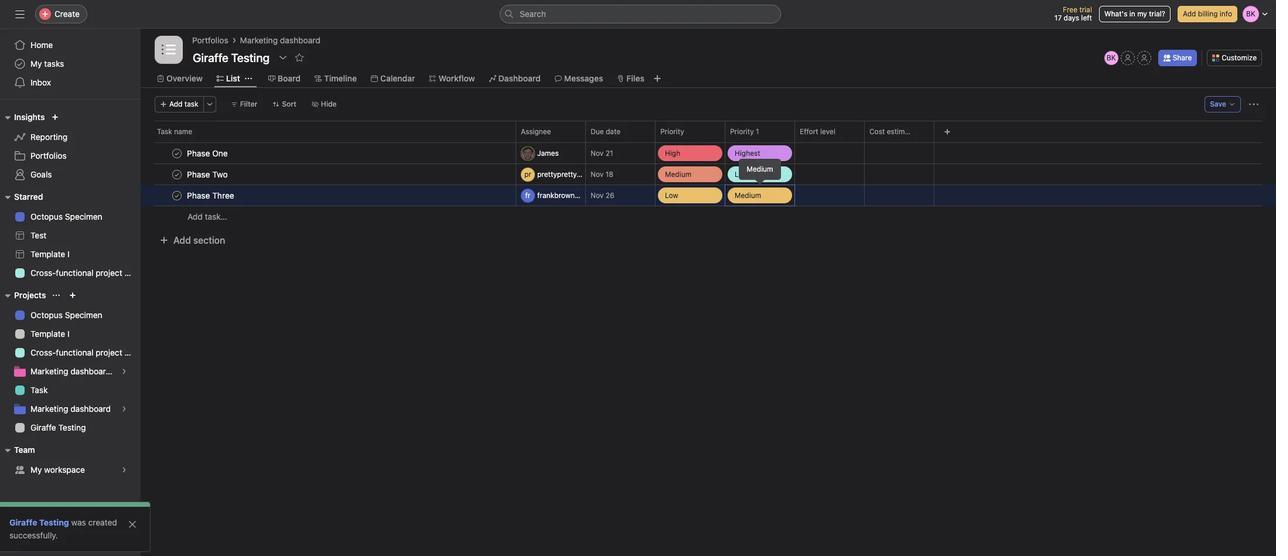 Task type: locate. For each thing, give the bounding box(es) containing it.
cross-functional project plan up dashboards
[[30, 347, 141, 357]]

1 vertical spatial specimen
[[65, 310, 102, 320]]

testing up invite
[[39, 517, 69, 527]]

my inside teams element
[[30, 465, 42, 475]]

1 vertical spatial dashboard
[[70, 404, 111, 414]]

0 vertical spatial completed checkbox
[[170, 146, 184, 160]]

1 vertical spatial octopus specimen link
[[7, 306, 134, 325]]

inbox link
[[7, 73, 134, 92]]

task
[[184, 100, 198, 108]]

1 vertical spatial cross-
[[30, 347, 56, 357]]

search
[[520, 9, 546, 19]]

2 template from the top
[[30, 329, 65, 339]]

Phase Three text field
[[185, 190, 238, 201]]

2 completed image from the top
[[170, 188, 184, 202]]

0 horizontal spatial priority
[[660, 127, 684, 136]]

completed image inside phase three cell
[[170, 188, 184, 202]]

2 cross-functional project plan from the top
[[30, 347, 141, 357]]

free trial 17 days left
[[1055, 5, 1092, 22]]

2 project from the top
[[96, 347, 122, 357]]

medium for medium dropdown button
[[735, 191, 761, 200]]

1 vertical spatial template i
[[30, 329, 70, 339]]

2 cross-functional project plan link from the top
[[7, 343, 141, 362]]

functional for cross-functional project plan link inside projects element
[[56, 347, 93, 357]]

2 completed checkbox from the top
[[170, 167, 184, 181]]

octopus specimen up test link
[[30, 212, 102, 222]]

reporting link
[[7, 128, 134, 146]]

octopus specimen link
[[7, 207, 134, 226], [7, 306, 134, 325]]

nov for nov 21
[[591, 149, 604, 158]]

i up marketing dashboards
[[67, 329, 70, 339]]

show options image
[[918, 128, 925, 135]]

giraffe up team
[[30, 422, 56, 432]]

trial?
[[1149, 9, 1165, 18]]

0 vertical spatial marketing
[[240, 35, 278, 45]]

nov left '18'
[[591, 170, 604, 179]]

— text field
[[870, 149, 934, 158], [870, 192, 934, 200]]

phase two cell
[[141, 163, 516, 185]]

row
[[141, 121, 1276, 142], [155, 142, 1262, 143], [141, 142, 1276, 164], [141, 163, 1276, 185], [141, 185, 1276, 206]]

0 vertical spatial completed image
[[170, 146, 184, 160]]

cross-functional project plan link inside starred element
[[7, 264, 141, 282]]

1 vertical spatial marketing
[[30, 366, 68, 376]]

2 my from the top
[[30, 465, 42, 475]]

cost estimate
[[870, 127, 915, 136]]

17
[[1055, 13, 1062, 22]]

due date
[[591, 127, 621, 136]]

0 vertical spatial dashboard
[[280, 35, 320, 45]]

0 horizontal spatial marketing dashboard
[[30, 404, 111, 414]]

0 vertical spatial cross-
[[30, 268, 56, 278]]

1 cross-functional project plan from the top
[[30, 268, 141, 278]]

template down the show options, current sort, top icon
[[30, 329, 65, 339]]

0 vertical spatial — text field
[[870, 149, 934, 158]]

octopus specimen down new project or portfolio image
[[30, 310, 102, 320]]

add tab image
[[653, 74, 662, 83]]

marketing down task link
[[30, 404, 68, 414]]

template i inside projects element
[[30, 329, 70, 339]]

2 template i from the top
[[30, 329, 70, 339]]

project
[[96, 268, 122, 278], [96, 347, 122, 357]]

medium inside tooltip
[[747, 165, 773, 173]]

my workspace
[[30, 465, 85, 475]]

marketing dashboard link
[[240, 34, 320, 47], [7, 400, 134, 418]]

add
[[1183, 9, 1196, 18], [169, 100, 183, 108], [188, 212, 203, 222], [173, 235, 191, 246]]

completed image
[[170, 146, 184, 160], [170, 188, 184, 202]]

0 vertical spatial functional
[[56, 268, 93, 278]]

create button
[[35, 5, 87, 23]]

completed image inside phase one cell
[[170, 146, 184, 160]]

2 priority from the left
[[730, 127, 754, 136]]

completed image down completed icon
[[170, 188, 184, 202]]

octopus specimen link for test
[[7, 207, 134, 226]]

2 i from the top
[[67, 329, 70, 339]]

cross-functional project plan link up marketing dashboards
[[7, 343, 141, 362]]

nov 18
[[591, 170, 613, 179]]

info
[[1220, 9, 1232, 18]]

None text field
[[190, 47, 273, 68]]

cross-functional project plan up new project or portfolio image
[[30, 268, 141, 278]]

1 octopus specimen link from the top
[[7, 207, 134, 226]]

add inside row
[[188, 212, 203, 222]]

my down team
[[30, 465, 42, 475]]

medium down highest dropdown button
[[747, 165, 773, 173]]

1 vertical spatial template
[[30, 329, 65, 339]]

0 vertical spatial task
[[157, 127, 172, 136]]

portfolios inside insights element
[[30, 151, 67, 161]]

octopus specimen for template i
[[30, 310, 102, 320]]

1 completed image from the top
[[170, 146, 184, 160]]

3 nov from the top
[[591, 191, 604, 200]]

row containing ja
[[141, 142, 1276, 164]]

project down test link
[[96, 268, 122, 278]]

— text field up — text field
[[870, 149, 934, 158]]

1 vertical spatial completed checkbox
[[170, 167, 184, 181]]

completed checkbox inside phase two cell
[[170, 167, 184, 181]]

global element
[[0, 29, 141, 99]]

list image
[[162, 43, 176, 57]]

1 vertical spatial completed image
[[170, 188, 184, 202]]

2 template i link from the top
[[7, 325, 134, 343]]

1 vertical spatial cross-functional project plan link
[[7, 343, 141, 362]]

1 vertical spatial marketing dashboard link
[[7, 400, 134, 418]]

octopus specimen inside starred element
[[30, 212, 102, 222]]

add left billing
[[1183, 9, 1196, 18]]

pr button
[[521, 167, 583, 181]]

my left tasks
[[30, 59, 42, 69]]

1 template i from the top
[[30, 249, 70, 259]]

2 octopus from the top
[[30, 310, 63, 320]]

giraffe testing
[[30, 422, 86, 432], [9, 517, 69, 527]]

octopus specimen link down new project or portfolio image
[[7, 306, 134, 325]]

1 my from the top
[[30, 59, 42, 69]]

task down marketing dashboards "link"
[[30, 385, 48, 395]]

octopus down the show options, current sort, top icon
[[30, 310, 63, 320]]

template i down test
[[30, 249, 70, 259]]

0 horizontal spatial marketing dashboard link
[[7, 400, 134, 418]]

name
[[174, 127, 192, 136]]

template
[[30, 249, 65, 259], [30, 329, 65, 339]]

task inside projects element
[[30, 385, 48, 395]]

0 vertical spatial my
[[30, 59, 42, 69]]

what's in my trial? button
[[1099, 6, 1171, 22]]

medium for medium tooltip
[[747, 165, 773, 173]]

projects element
[[0, 285, 141, 439]]

tab actions image
[[245, 75, 252, 82]]

2 nov from the top
[[591, 170, 604, 179]]

row containing task name
[[141, 121, 1276, 142]]

template i link down test
[[7, 245, 134, 264]]

add left task…
[[188, 212, 203, 222]]

medium button
[[725, 185, 795, 206]]

functional inside starred element
[[56, 268, 93, 278]]

teams element
[[0, 439, 141, 482]]

giraffe testing up teams element in the bottom left of the page
[[30, 422, 86, 432]]

plan
[[124, 268, 141, 278], [124, 347, 141, 357]]

projects button
[[0, 288, 46, 302]]

— text field down — text field
[[870, 192, 934, 200]]

more actions image right task
[[206, 101, 213, 108]]

low button
[[656, 185, 725, 206]]

— text field
[[870, 171, 934, 179]]

1 template from the top
[[30, 249, 65, 259]]

1 horizontal spatial portfolios link
[[192, 34, 228, 47]]

new project or portfolio image
[[69, 292, 76, 299]]

marketing up task link
[[30, 366, 68, 376]]

1 vertical spatial giraffe testing link
[[9, 517, 69, 527]]

cross- up marketing dashboards "link"
[[30, 347, 56, 357]]

cross- up projects
[[30, 268, 56, 278]]

2 — text field from the top
[[870, 192, 934, 200]]

functional for cross-functional project plan link in the starred element
[[56, 268, 93, 278]]

1 plan from the top
[[124, 268, 141, 278]]

specimen inside starred element
[[65, 212, 102, 222]]

1 horizontal spatial priority
[[730, 127, 754, 136]]

marketing inside marketing dashboards "link"
[[30, 366, 68, 376]]

task left name
[[157, 127, 172, 136]]

Completed checkbox
[[170, 188, 184, 202]]

1 horizontal spatial portfolios
[[192, 35, 228, 45]]

search list box
[[500, 5, 781, 23]]

workflow
[[439, 73, 475, 83]]

reporting
[[30, 132, 67, 142]]

0 horizontal spatial portfolios link
[[7, 146, 134, 165]]

estimate
[[887, 127, 915, 136]]

marketing dashboard down task link
[[30, 404, 111, 414]]

octopus specimen inside projects element
[[30, 310, 102, 320]]

0 vertical spatial giraffe
[[30, 422, 56, 432]]

completed checkbox for ja
[[170, 146, 184, 160]]

1 vertical spatial plan
[[124, 347, 141, 357]]

0 vertical spatial cross-functional project plan
[[30, 268, 141, 278]]

medium down lowest
[[735, 191, 761, 200]]

more actions image right save dropdown button
[[1249, 100, 1259, 109]]

1 template i link from the top
[[7, 245, 134, 264]]

octopus up test
[[30, 212, 63, 222]]

marketing for see details, marketing dashboard icon
[[30, 404, 68, 414]]

specimen down new project or portfolio image
[[65, 310, 102, 320]]

0 vertical spatial octopus specimen
[[30, 212, 102, 222]]

template down test
[[30, 249, 65, 259]]

1 specimen from the top
[[65, 212, 102, 222]]

1 functional from the top
[[56, 268, 93, 278]]

customize button
[[1207, 50, 1262, 66]]

in
[[1130, 9, 1135, 18]]

1 vertical spatial project
[[96, 347, 122, 357]]

0 vertical spatial portfolios link
[[192, 34, 228, 47]]

0 horizontal spatial portfolios
[[30, 151, 67, 161]]

giraffe testing link up teams element in the bottom left of the page
[[7, 418, 134, 437]]

nov for nov 18
[[591, 170, 604, 179]]

1 octopus specimen from the top
[[30, 212, 102, 222]]

1 vertical spatial — text field
[[870, 192, 934, 200]]

0 vertical spatial giraffe testing
[[30, 422, 86, 432]]

octopus specimen link up test
[[7, 207, 134, 226]]

1 horizontal spatial task
[[157, 127, 172, 136]]

lowest button
[[725, 164, 795, 185]]

octopus inside starred element
[[30, 212, 63, 222]]

functional up new project or portfolio image
[[56, 268, 93, 278]]

functional up marketing dashboards
[[56, 347, 93, 357]]

overview link
[[157, 72, 203, 85]]

giraffe testing link up successfully.
[[9, 517, 69, 527]]

1 cross- from the top
[[30, 268, 56, 278]]

2 cross- from the top
[[30, 347, 56, 357]]

portfolios up list link at the top of the page
[[192, 35, 228, 45]]

cost
[[870, 127, 885, 136]]

1 project from the top
[[96, 268, 122, 278]]

billing
[[1198, 9, 1218, 18]]

1 priority from the left
[[660, 127, 684, 136]]

new image
[[52, 114, 59, 121]]

2 vertical spatial marketing
[[30, 404, 68, 414]]

1 vertical spatial my
[[30, 465, 42, 475]]

overview
[[166, 73, 203, 83]]

priority up high
[[660, 127, 684, 136]]

0 horizontal spatial task
[[30, 385, 48, 395]]

nov for nov 26
[[591, 191, 604, 200]]

1 — text field from the top
[[870, 149, 934, 158]]

functional
[[56, 268, 93, 278], [56, 347, 93, 357]]

marketing dashboards link
[[7, 362, 134, 381]]

template i link up marketing dashboards
[[7, 325, 134, 343]]

giraffe up successfully.
[[9, 517, 37, 527]]

marketing dashboard link up show options icon
[[240, 34, 320, 47]]

completed checkbox inside phase one cell
[[170, 146, 184, 160]]

1 horizontal spatial marketing dashboard
[[240, 35, 320, 45]]

portfolios link up list link at the top of the page
[[192, 34, 228, 47]]

dashboard up 'add to starred' icon
[[280, 35, 320, 45]]

specimen
[[65, 212, 102, 222], [65, 310, 102, 320]]

0 vertical spatial octopus specimen link
[[7, 207, 134, 226]]

1 vertical spatial nov
[[591, 170, 604, 179]]

giraffe
[[30, 422, 56, 432], [9, 517, 37, 527]]

1 vertical spatial i
[[67, 329, 70, 339]]

project up see details, marketing dashboards icon
[[96, 347, 122, 357]]

medium button
[[656, 164, 725, 185]]

project inside starred element
[[96, 268, 122, 278]]

portfolios
[[192, 35, 228, 45], [30, 151, 67, 161]]

1 nov from the top
[[591, 149, 604, 158]]

list link
[[217, 72, 240, 85]]

nov
[[591, 149, 604, 158], [591, 170, 604, 179], [591, 191, 604, 200]]

giraffe testing up successfully.
[[9, 517, 69, 527]]

testing up teams element in the bottom left of the page
[[58, 422, 86, 432]]

2 octopus specimen from the top
[[30, 310, 102, 320]]

0 vertical spatial cross-functional project plan link
[[7, 264, 141, 282]]

1 vertical spatial task
[[30, 385, 48, 395]]

pr
[[524, 170, 531, 178]]

1 vertical spatial functional
[[56, 347, 93, 357]]

octopus inside projects element
[[30, 310, 63, 320]]

portfolios down 'reporting'
[[30, 151, 67, 161]]

dashboard link
[[489, 72, 541, 85]]

1 completed checkbox from the top
[[170, 146, 184, 160]]

completed checkbox up completed checkbox
[[170, 167, 184, 181]]

task link
[[7, 381, 134, 400]]

octopus specimen
[[30, 212, 102, 222], [30, 310, 102, 320]]

nov left 21
[[591, 149, 604, 158]]

priority
[[660, 127, 684, 136], [730, 127, 754, 136]]

calendar link
[[371, 72, 415, 85]]

cross-functional project plan
[[30, 268, 141, 278], [30, 347, 141, 357]]

0 vertical spatial octopus
[[30, 212, 63, 222]]

completed image up completed icon
[[170, 146, 184, 160]]

medium down high
[[665, 170, 692, 178]]

dashboard down task link
[[70, 404, 111, 414]]

26
[[606, 191, 614, 200]]

octopus for projects
[[30, 310, 63, 320]]

cross-functional project plan link
[[7, 264, 141, 282], [7, 343, 141, 362]]

2 vertical spatial nov
[[591, 191, 604, 200]]

1 cross-functional project plan link from the top
[[7, 264, 141, 282]]

specimen inside projects element
[[65, 310, 102, 320]]

see details, marketing dashboards image
[[121, 368, 128, 375]]

priority 1
[[730, 127, 759, 136]]

1 horizontal spatial more actions image
[[1249, 100, 1259, 109]]

octopus specimen link inside projects element
[[7, 306, 134, 325]]

my tasks
[[30, 59, 64, 69]]

template i down the show options, current sort, top icon
[[30, 329, 70, 339]]

octopus for starred
[[30, 212, 63, 222]]

0 vertical spatial testing
[[58, 422, 86, 432]]

add left task
[[169, 100, 183, 108]]

0 vertical spatial template
[[30, 249, 65, 259]]

marketing dashboard up show options icon
[[240, 35, 320, 45]]

1 horizontal spatial marketing dashboard link
[[240, 34, 320, 47]]

functional inside projects element
[[56, 347, 93, 357]]

effort level
[[800, 127, 836, 136]]

cross- inside projects element
[[30, 347, 56, 357]]

i inside starred element
[[67, 249, 70, 259]]

cross-functional project plan link up new project or portfolio image
[[7, 264, 141, 282]]

1 i from the top
[[67, 249, 70, 259]]

customize
[[1222, 53, 1257, 62]]

medium for medium popup button on the top of page
[[665, 170, 692, 178]]

marketing dashboard link down marketing dashboards "link"
[[7, 400, 134, 418]]

marketing up tab actions image
[[240, 35, 278, 45]]

0 vertical spatial nov
[[591, 149, 604, 158]]

team button
[[0, 443, 35, 457]]

portfolios link down 'reporting'
[[7, 146, 134, 165]]

more actions image
[[1249, 100, 1259, 109], [206, 101, 213, 108]]

1 vertical spatial portfolios link
[[7, 146, 134, 165]]

testing
[[58, 422, 86, 432], [39, 517, 69, 527]]

medium tooltip
[[740, 159, 780, 183]]

0 vertical spatial project
[[96, 268, 122, 278]]

1 horizontal spatial dashboard
[[280, 35, 320, 45]]

cross- inside starred element
[[30, 268, 56, 278]]

starred button
[[0, 190, 43, 204]]

show options image
[[278, 53, 288, 62]]

add left section
[[173, 235, 191, 246]]

medium inside dropdown button
[[735, 191, 761, 200]]

0 vertical spatial plan
[[124, 268, 141, 278]]

save button
[[1205, 96, 1241, 113]]

my for my workspace
[[30, 465, 42, 475]]

2 functional from the top
[[56, 347, 93, 357]]

0 horizontal spatial more actions image
[[206, 101, 213, 108]]

2 specimen from the top
[[65, 310, 102, 320]]

Completed checkbox
[[170, 146, 184, 160], [170, 167, 184, 181]]

1 vertical spatial marketing dashboard
[[30, 404, 111, 414]]

1 vertical spatial portfolios
[[30, 151, 67, 161]]

team
[[14, 445, 35, 455]]

timeline link
[[315, 72, 357, 85]]

2 plan from the top
[[124, 347, 141, 357]]

1 octopus from the top
[[30, 212, 63, 222]]

i down test link
[[67, 249, 70, 259]]

row containing fr
[[141, 185, 1276, 206]]

home
[[30, 40, 53, 50]]

priority left 1
[[730, 127, 754, 136]]

specimen up test link
[[65, 212, 102, 222]]

nov left 26
[[591, 191, 604, 200]]

add for add task…
[[188, 212, 203, 222]]

0 horizontal spatial dashboard
[[70, 404, 111, 414]]

assignee
[[521, 127, 551, 136]]

marketing dashboard
[[240, 35, 320, 45], [30, 404, 111, 414]]

medium inside popup button
[[665, 170, 692, 178]]

portfolios link
[[192, 34, 228, 47], [7, 146, 134, 165]]

1 vertical spatial template i link
[[7, 325, 134, 343]]

0 vertical spatial i
[[67, 249, 70, 259]]

1 vertical spatial testing
[[39, 517, 69, 527]]

add for add billing info
[[1183, 9, 1196, 18]]

1 vertical spatial octopus
[[30, 310, 63, 320]]

bk
[[1107, 53, 1116, 62]]

project inside projects element
[[96, 347, 122, 357]]

giraffe testing link
[[7, 418, 134, 437], [9, 517, 69, 527]]

add for add section
[[173, 235, 191, 246]]

21
[[606, 149, 613, 158]]

octopus specimen link inside starred element
[[7, 207, 134, 226]]

completed checkbox for pr
[[170, 167, 184, 181]]

home link
[[7, 36, 134, 54]]

share button
[[1158, 50, 1197, 66]]

my inside the global element
[[30, 59, 42, 69]]

created
[[88, 517, 117, 527]]

0 vertical spatial template i link
[[7, 245, 134, 264]]

1 vertical spatial octopus specimen
[[30, 310, 102, 320]]

medium
[[747, 165, 773, 173], [665, 170, 692, 178], [735, 191, 761, 200]]

add billing info
[[1183, 9, 1232, 18]]

2 octopus specimen link from the top
[[7, 306, 134, 325]]

completed checkbox up completed icon
[[170, 146, 184, 160]]

task inside row
[[157, 127, 172, 136]]

0 vertical spatial marketing dashboard link
[[240, 34, 320, 47]]

0 vertical spatial template i
[[30, 249, 70, 259]]

0 vertical spatial specimen
[[65, 212, 102, 222]]

marketing
[[240, 35, 278, 45], [30, 366, 68, 376], [30, 404, 68, 414]]

1 vertical spatial cross-functional project plan
[[30, 347, 141, 357]]



Task type: describe. For each thing, give the bounding box(es) containing it.
left
[[1081, 13, 1092, 22]]

inbox
[[30, 77, 51, 87]]

highest button
[[725, 143, 795, 163]]

add billing info button
[[1178, 6, 1238, 22]]

i inside projects element
[[67, 329, 70, 339]]

files
[[627, 73, 645, 83]]

cross-functional project plan inside projects element
[[30, 347, 141, 357]]

giraffe testing inside projects element
[[30, 422, 86, 432]]

task name
[[157, 127, 192, 136]]

1 vertical spatial giraffe
[[9, 517, 37, 527]]

messages link
[[555, 72, 603, 85]]

save
[[1210, 100, 1226, 108]]

specimen for template i
[[65, 310, 102, 320]]

octopus specimen for test
[[30, 212, 102, 222]]

add task…
[[188, 212, 227, 222]]

sort
[[282, 100, 296, 108]]

1 vertical spatial giraffe testing
[[9, 517, 69, 527]]

my tasks link
[[7, 54, 134, 73]]

search button
[[500, 5, 781, 23]]

marketing dashboard inside projects element
[[30, 404, 111, 414]]

fr button
[[521, 188, 583, 202]]

task…
[[205, 212, 227, 222]]

dashboards
[[70, 366, 115, 376]]

board link
[[268, 72, 301, 85]]

add to starred image
[[295, 53, 304, 62]]

marketing for see details, marketing dashboards icon
[[30, 366, 68, 376]]

days
[[1064, 13, 1079, 22]]

starred element
[[0, 186, 141, 285]]

workflow link
[[429, 72, 475, 85]]

plan inside starred element
[[124, 268, 141, 278]]

header untitled section tree grid
[[141, 142, 1276, 227]]

completed image for ja
[[170, 146, 184, 160]]

test link
[[7, 226, 134, 245]]

show options, current sort, top image
[[53, 292, 60, 299]]

testing inside projects element
[[58, 422, 86, 432]]

filter button
[[225, 96, 263, 113]]

18
[[606, 170, 613, 179]]

Phase Two text field
[[185, 168, 231, 180]]

dashboard
[[498, 73, 541, 83]]

hide
[[321, 100, 337, 108]]

test
[[30, 230, 46, 240]]

giraffe inside projects element
[[30, 422, 56, 432]]

more actions image for save dropdown button
[[1249, 100, 1259, 109]]

close image
[[128, 520, 137, 529]]

workspace
[[44, 465, 85, 475]]

phase one cell
[[141, 142, 516, 164]]

task for task
[[30, 385, 48, 395]]

what's
[[1105, 9, 1128, 18]]

add task… row
[[141, 206, 1276, 227]]

sort button
[[267, 96, 302, 113]]

add task button
[[155, 96, 204, 113]]

octopus specimen link for template i
[[7, 306, 134, 325]]

list
[[226, 73, 240, 83]]

priority for priority
[[660, 127, 684, 136]]

row containing pr
[[141, 163, 1276, 185]]

task for task name
[[157, 127, 172, 136]]

insights
[[14, 112, 45, 122]]

projects
[[14, 290, 46, 300]]

goals
[[30, 169, 52, 179]]

invite
[[33, 536, 54, 546]]

create
[[54, 9, 80, 19]]

was created successfully.
[[9, 517, 117, 540]]

high
[[665, 149, 680, 157]]

what's in my trial?
[[1105, 9, 1165, 18]]

successfully.
[[9, 530, 58, 540]]

fr
[[525, 191, 531, 200]]

my workspace link
[[7, 461, 134, 479]]

james
[[537, 149, 559, 157]]

hide sidebar image
[[15, 9, 25, 19]]

my for my tasks
[[30, 59, 42, 69]]

bk button
[[1104, 51, 1118, 65]]

board
[[278, 73, 301, 83]]

add field image
[[944, 128, 951, 135]]

dashboard inside projects element
[[70, 404, 111, 414]]

goals link
[[7, 165, 134, 184]]

date
[[606, 127, 621, 136]]

specimen for test
[[65, 212, 102, 222]]

1
[[756, 127, 759, 136]]

add task… button
[[188, 210, 227, 223]]

filter
[[240, 100, 257, 108]]

nov 26
[[591, 191, 614, 200]]

template inside projects element
[[30, 329, 65, 339]]

ja
[[524, 149, 532, 157]]

calendar
[[380, 73, 415, 83]]

free
[[1063, 5, 1078, 14]]

invite button
[[11, 530, 62, 551]]

high button
[[656, 143, 725, 163]]

0 vertical spatial giraffe testing link
[[7, 418, 134, 437]]

priority for priority 1
[[730, 127, 754, 136]]

cross-functional project plan link inside projects element
[[7, 343, 141, 362]]

add for add task
[[169, 100, 183, 108]]

add section
[[173, 235, 225, 246]]

plan inside projects element
[[124, 347, 141, 357]]

completed image
[[170, 167, 184, 181]]

low
[[665, 191, 678, 200]]

was
[[71, 517, 86, 527]]

my
[[1137, 9, 1147, 18]]

due
[[591, 127, 604, 136]]

files link
[[617, 72, 645, 85]]

template inside starred element
[[30, 249, 65, 259]]

level
[[820, 127, 836, 136]]

see details, marketing dashboard image
[[121, 405, 128, 413]]

add task
[[169, 100, 198, 108]]

starred
[[14, 192, 43, 202]]

more actions image for add task button
[[206, 101, 213, 108]]

cross-functional project plan inside starred element
[[30, 268, 141, 278]]

— text field for medium
[[870, 192, 934, 200]]

add section button
[[155, 230, 230, 251]]

marketing dashboards
[[30, 366, 115, 376]]

— text field for highest
[[870, 149, 934, 158]]

insights element
[[0, 107, 141, 186]]

completed image for fr
[[170, 188, 184, 202]]

nov 21
[[591, 149, 613, 158]]

phase three cell
[[141, 185, 516, 206]]

template i inside starred element
[[30, 249, 70, 259]]

messages
[[564, 73, 603, 83]]

highest
[[735, 149, 760, 157]]

Phase One text field
[[185, 147, 231, 159]]

see details, my workspace image
[[121, 466, 128, 473]]

tasks
[[44, 59, 64, 69]]

0 vertical spatial marketing dashboard
[[240, 35, 320, 45]]

0 vertical spatial portfolios
[[192, 35, 228, 45]]

effort
[[800, 127, 818, 136]]



Task type: vqa. For each thing, say whether or not it's contained in the screenshot.
0 likes. Click to like this task image on the top left
no



